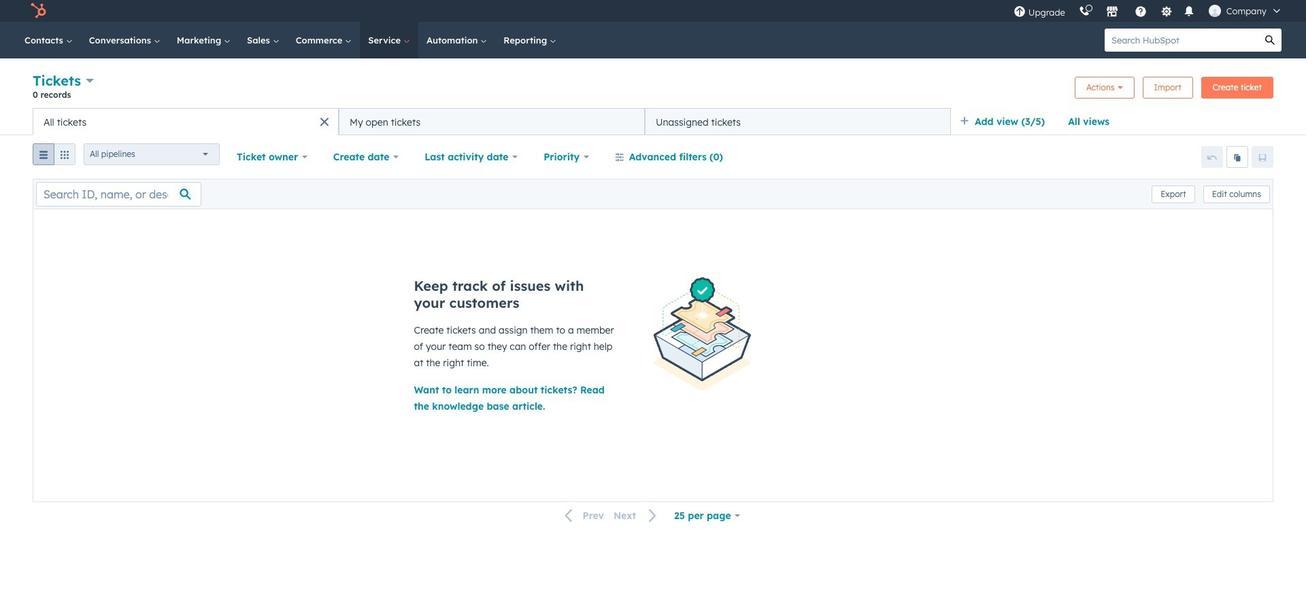 Task type: locate. For each thing, give the bounding box(es) containing it.
banner
[[33, 71, 1274, 108]]

group
[[33, 144, 76, 171]]

menu
[[1007, 0, 1290, 22]]

jacob simon image
[[1209, 5, 1221, 17]]



Task type: describe. For each thing, give the bounding box(es) containing it.
marketplaces image
[[1106, 6, 1118, 18]]

Search HubSpot search field
[[1105, 29, 1259, 52]]

Search ID, name, or description search field
[[36, 182, 201, 206]]

pagination navigation
[[557, 507, 665, 526]]



Task type: vqa. For each thing, say whether or not it's contained in the screenshot.
Name and URL "button"
no



